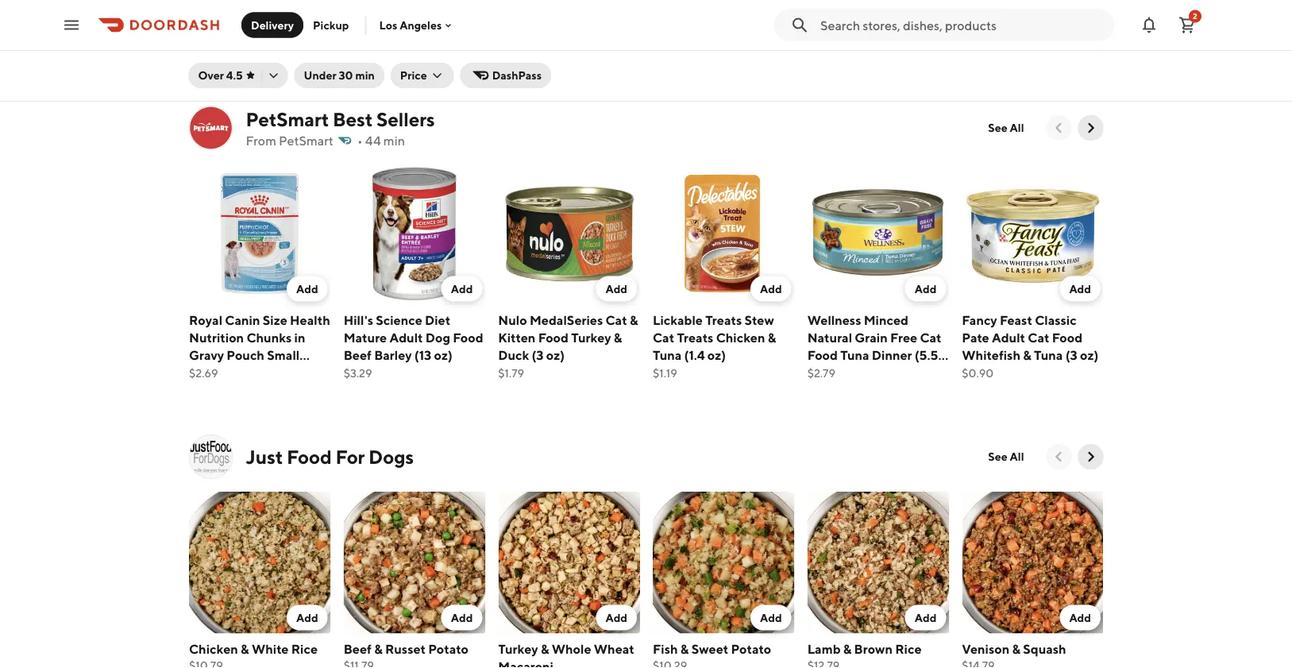 Task type: describe. For each thing, give the bounding box(es) containing it.
(1.4
[[684, 347, 705, 362]]

next button of carousel image for fancy feast classic pate adult cat food whitefish & tuna (3 oz)
[[1083, 120, 1099, 136]]

science
[[376, 312, 422, 327]]

(13
[[414, 347, 431, 362]]

1 vertical spatial treats
[[677, 330, 713, 345]]

$69.48
[[498, 37, 534, 51]]

see all link for venison & squash
[[979, 444, 1034, 470]]

from petsmart
[[246, 133, 334, 148]]

over
[[198, 69, 224, 82]]

& inside turkey & whole wheat macaroni
[[541, 641, 549, 656]]

medalseries
[[530, 312, 603, 327]]

oz) inside wellness minced natural grain free cat food tuna dinner (5.5 oz)
[[807, 365, 826, 380]]

health
[[290, 312, 330, 327]]

just
[[246, 445, 283, 468]]

dogs
[[369, 445, 414, 468]]

food inside wellness minced natural grain free cat food tuna dinner (5.5 oz)
[[807, 347, 838, 362]]

barley
[[374, 347, 412, 362]]

potato for fish & sweet potato
[[731, 641, 771, 656]]

cat inside nulo medalseries cat & kitten food turkey & duck (3 oz) $1.79
[[605, 312, 627, 327]]

squash
[[1023, 641, 1066, 656]]

small
[[267, 347, 299, 362]]

see all for venison & squash
[[989, 450, 1025, 463]]

notification bell image
[[1140, 15, 1159, 35]]

$58.99
[[962, 37, 998, 51]]

wellness minced natural grain free cat food tuna dinner (5.5 oz)
[[807, 312, 942, 380]]

delivery
[[251, 18, 294, 31]]

white
[[251, 641, 288, 656]]

size
[[262, 312, 287, 327]]

see for fancy feast classic pate adult cat food whitefish & tuna (3 oz)
[[989, 121, 1008, 134]]

$3.29
[[343, 366, 372, 380]]

in
[[294, 330, 305, 345]]

hill's
[[343, 312, 373, 327]]

turkey & whole wheat macaroni
[[498, 641, 634, 668]]

fancy
[[962, 312, 997, 327]]

lamb
[[807, 641, 841, 656]]

for
[[336, 445, 365, 468]]

under
[[304, 69, 337, 82]]

potato for beef & russet potato
[[428, 641, 468, 656]]

russet
[[385, 641, 426, 656]]

lamb & brown rice
[[807, 641, 922, 656]]

price
[[400, 69, 427, 82]]

open menu image
[[62, 15, 81, 35]]

all for fancy feast classic pate adult cat food whitefish & tuna (3 oz)
[[1010, 121, 1025, 134]]

0 vertical spatial treats
[[705, 312, 742, 327]]

nulo medalseries cat & kitten food turkey & duck (3 oz) $1.79
[[498, 312, 638, 380]]

cat inside wellness minced natural grain free cat food tuna dinner (5.5 oz)
[[920, 330, 942, 345]]

chicken inside lickable treats stew cat treats chicken & tuna (1.4 oz) $1.19
[[716, 330, 765, 345]]

canin
[[225, 312, 260, 327]]

pouch
[[226, 347, 264, 362]]

oz) inside lickable treats stew cat treats chicken & tuna (1.4 oz) $1.19
[[707, 347, 726, 362]]

gravy
[[189, 347, 224, 362]]

lickable treats stew cat treats chicken & tuna (1.4 oz) image
[[653, 163, 795, 305]]

30
[[339, 69, 353, 82]]

4.5
[[226, 69, 243, 82]]

44
[[365, 133, 381, 148]]

angeles
[[400, 18, 442, 32]]

whitefish
[[962, 347, 1021, 362]]

$54.48
[[653, 37, 690, 51]]

oz) inside fancy feast classic pate adult cat food whitefish & tuna (3 oz) $0.90
[[1080, 347, 1099, 362]]

Store search: begin typing to search for stores available on DoorDash text field
[[821, 16, 1105, 34]]

sweet
[[691, 641, 728, 656]]

mature
[[343, 330, 387, 345]]

nutrition
[[189, 330, 244, 345]]

diet
[[425, 312, 450, 327]]

see all link for fancy feast classic pate adult cat food whitefish & tuna (3 oz)
[[979, 115, 1034, 141]]

tuna for cat
[[653, 347, 682, 362]]

beef & russet potato
[[343, 641, 468, 656]]

under 30 min
[[304, 69, 375, 82]]

(3 inside fancy feast classic pate adult cat food whitefish & tuna (3 oz) $0.90
[[1066, 347, 1078, 362]]

fancy feast classic pate adult cat food whitefish & tuna (3 oz) $0.90
[[962, 312, 1099, 380]]

see all for fancy feast classic pate adult cat food whitefish & tuna (3 oz)
[[989, 121, 1025, 134]]

dog
[[425, 330, 450, 345]]

best
[[333, 108, 373, 130]]

min for under 30 min
[[355, 69, 375, 82]]

food inside "link"
[[287, 445, 332, 468]]

natural
[[807, 330, 852, 345]]

previous button of carousel image
[[1052, 449, 1067, 465]]

rice for chicken & white rice
[[291, 641, 317, 656]]

just food for dogs
[[246, 445, 414, 468]]

1 vertical spatial petsmart
[[279, 133, 334, 148]]

1 items, open order cart image
[[1178, 15, 1197, 35]]

over 4.5 button
[[189, 63, 288, 88]]

chunks
[[246, 330, 291, 345]]

nulo
[[498, 312, 527, 327]]

cat inside lickable treats stew cat treats chicken & tuna (1.4 oz) $1.19
[[653, 330, 674, 345]]

nulo medalseries cat & kitten food turkey & duck (3 oz) image
[[498, 163, 640, 305]]

oz) inside nulo medalseries cat & kitten food turkey & duck (3 oz) $1.79
[[546, 347, 565, 362]]

dinner
[[872, 347, 912, 362]]

adult for &
[[992, 330, 1025, 345]]

tuna inside fancy feast classic pate adult cat food whitefish & tuna (3 oz) $0.90
[[1034, 347, 1063, 362]]

wellness
[[807, 312, 861, 327]]

minced
[[864, 312, 909, 327]]

venison
[[962, 641, 1010, 656]]

previous button of carousel image
[[1052, 120, 1067, 136]]

wellness minced natural grain free cat food tuna dinner (5.5 oz) image
[[807, 163, 949, 305]]

brown
[[854, 641, 893, 656]]

free
[[890, 330, 917, 345]]

& inside lickable treats stew cat treats chicken & tuna (1.4 oz) $1.19
[[768, 330, 776, 345]]

(3 inside nulo medalseries cat & kitten food turkey & duck (3 oz) $1.79
[[532, 347, 543, 362]]

sellers
[[377, 108, 435, 130]]

food inside royal canin size health nutrition chunks in gravy pouch small puppy food (3 oz)
[[230, 365, 260, 380]]

feast
[[1000, 312, 1032, 327]]

$2.69
[[189, 366, 218, 380]]



Task type: vqa. For each thing, say whether or not it's contained in the screenshot.
Pickup,
no



Task type: locate. For each thing, give the bounding box(es) containing it.
$1.19
[[653, 366, 677, 380]]

duck
[[498, 347, 529, 362]]

1 vertical spatial see all
[[989, 450, 1025, 463]]

0 horizontal spatial (3
[[263, 365, 275, 380]]

los
[[379, 18, 398, 32]]

chicken
[[716, 330, 765, 345], [189, 641, 238, 656]]

adult inside fancy feast classic pate adult cat food whitefish & tuna (3 oz) $0.90
[[992, 330, 1025, 345]]

• 44 min
[[357, 133, 405, 148]]

los angeles
[[379, 18, 442, 32]]

(3 inside royal canin size health nutrition chunks in gravy pouch small puppy food (3 oz)
[[263, 365, 275, 380]]

1 next button of carousel image from the top
[[1083, 120, 1099, 136]]

kitten
[[498, 330, 535, 345]]

oz)
[[434, 347, 452, 362], [546, 347, 565, 362], [707, 347, 726, 362], [1080, 347, 1099, 362], [277, 365, 296, 380], [807, 365, 826, 380]]

&
[[630, 312, 638, 327], [614, 330, 622, 345], [768, 330, 776, 345], [1023, 347, 1032, 362], [240, 641, 249, 656], [374, 641, 382, 656], [541, 641, 549, 656], [680, 641, 689, 656], [843, 641, 852, 656], [1012, 641, 1021, 656]]

food
[[453, 330, 483, 345], [538, 330, 568, 345], [1052, 330, 1083, 345], [807, 347, 838, 362], [230, 365, 260, 380], [287, 445, 332, 468]]

dashpass
[[492, 69, 542, 82]]

$13.49
[[807, 37, 841, 51]]

food inside nulo medalseries cat & kitten food turkey & duck (3 oz) $1.79
[[538, 330, 568, 345]]

chicken down stew
[[716, 330, 765, 345]]

fancy feast classic pate adult cat food whitefish & tuna (3 oz) image
[[962, 163, 1104, 305]]

tuna down classic
[[1034, 347, 1063, 362]]

2 all from the top
[[1010, 450, 1025, 463]]

2 horizontal spatial (3
[[1066, 347, 1078, 362]]

petsmart best sellers
[[246, 108, 435, 130]]

tuna inside wellness minced natural grain free cat food tuna dinner (5.5 oz)
[[840, 347, 869, 362]]

1 see all link from the top
[[979, 115, 1034, 141]]

0 horizontal spatial turkey
[[498, 641, 538, 656]]

1 rice from the left
[[291, 641, 317, 656]]

0 horizontal spatial min
[[355, 69, 375, 82]]

$37.99
[[343, 37, 377, 51]]

cat up (5.5
[[920, 330, 942, 345]]

puppy
[[189, 365, 227, 380]]

0 vertical spatial chicken
[[716, 330, 765, 345]]

from
[[246, 133, 276, 148]]

2 adult from the left
[[992, 330, 1025, 345]]

turkey down medalseries
[[571, 330, 611, 345]]

2 horizontal spatial tuna
[[1034, 347, 1063, 362]]

see for venison & squash
[[989, 450, 1008, 463]]

tuna up $1.19
[[653, 347, 682, 362]]

petsmart
[[246, 108, 329, 130], [279, 133, 334, 148]]

just food for dogs link
[[189, 435, 414, 479]]

tuna inside lickable treats stew cat treats chicken & tuna (1.4 oz) $1.19
[[653, 347, 682, 362]]

1 horizontal spatial min
[[384, 133, 405, 148]]

see all left previous button of carousel icon
[[989, 450, 1025, 463]]

1 potato from the left
[[428, 641, 468, 656]]

under 30 min button
[[294, 63, 384, 88]]

2 see all link from the top
[[979, 444, 1034, 470]]

food down classic
[[1052, 330, 1083, 345]]

turkey inside nulo medalseries cat & kitten food turkey & duck (3 oz) $1.79
[[571, 330, 611, 345]]

turkey
[[571, 330, 611, 345], [498, 641, 538, 656]]

1 horizontal spatial chicken
[[716, 330, 765, 345]]

0 horizontal spatial tuna
[[653, 347, 682, 362]]

macaroni
[[498, 659, 553, 668]]

0 horizontal spatial chicken
[[189, 641, 238, 656]]

see left previous button of carousel icon
[[989, 450, 1008, 463]]

$2.79
[[807, 366, 835, 380]]

next button of carousel image for venison & squash
[[1083, 449, 1099, 465]]

cat down classic
[[1028, 330, 1050, 345]]

1 vertical spatial min
[[384, 133, 405, 148]]

0 vertical spatial next button of carousel image
[[1083, 120, 1099, 136]]

0 vertical spatial petsmart
[[246, 108, 329, 130]]

(3 down classic
[[1066, 347, 1078, 362]]

next button of carousel image
[[1083, 120, 1099, 136], [1083, 449, 1099, 465]]

adult inside "hill's science diet mature adult dog food beef barley (13 oz) $3.29"
[[389, 330, 423, 345]]

min right "44"
[[384, 133, 405, 148]]

all left previous button of carousel icon
[[1010, 450, 1025, 463]]

price button
[[391, 63, 454, 88]]

2 button
[[1172, 9, 1204, 41]]

rice for lamb & brown rice
[[895, 641, 922, 656]]

oz) inside royal canin size health nutrition chunks in gravy pouch small puppy food (3 oz)
[[277, 365, 296, 380]]

2 see from the top
[[989, 450, 1008, 463]]

chicken left white
[[189, 641, 238, 656]]

1 beef from the top
[[343, 347, 371, 362]]

cat inside fancy feast classic pate adult cat food whitefish & tuna (3 oz) $0.90
[[1028, 330, 1050, 345]]

pickup button
[[304, 12, 359, 38]]

food down medalseries
[[538, 330, 568, 345]]

see all link left previous button of carousel image on the right of page
[[979, 115, 1034, 141]]

1 see from the top
[[989, 121, 1008, 134]]

1 vertical spatial beef
[[343, 641, 371, 656]]

chicken & white rice
[[189, 641, 317, 656]]

see all link left previous button of carousel icon
[[979, 444, 1034, 470]]

treats
[[705, 312, 742, 327], [677, 330, 713, 345]]

los angeles button
[[379, 18, 455, 32]]

tuna
[[653, 347, 682, 362], [840, 347, 869, 362], [1034, 347, 1063, 362]]

lickable treats stew cat treats chicken & tuna (1.4 oz) $1.19
[[653, 312, 776, 380]]

2 potato from the left
[[731, 641, 771, 656]]

1 vertical spatial chicken
[[189, 641, 238, 656]]

2 beef from the top
[[343, 641, 371, 656]]

1 all from the top
[[1010, 121, 1025, 134]]

1 vertical spatial see all link
[[979, 444, 1034, 470]]

0 vertical spatial min
[[355, 69, 375, 82]]

0 vertical spatial all
[[1010, 121, 1025, 134]]

fish & sweet potato
[[653, 641, 771, 656]]

1 tuna from the left
[[653, 347, 682, 362]]

hill's science diet mature adult dog food beef barley (13 oz) $3.29
[[343, 312, 483, 380]]

0 horizontal spatial rice
[[291, 641, 317, 656]]

see left previous button of carousel image on the right of page
[[989, 121, 1008, 134]]

classic
[[1035, 312, 1077, 327]]

1 vertical spatial turkey
[[498, 641, 538, 656]]

hill's science diet mature adult dog food beef barley (13 oz) image
[[343, 163, 485, 305]]

(5.5
[[915, 347, 938, 362]]

cat down lickable
[[653, 330, 674, 345]]

1 horizontal spatial rice
[[895, 641, 922, 656]]

1 horizontal spatial adult
[[992, 330, 1025, 345]]

petsmart up from petsmart
[[246, 108, 329, 130]]

adult down science
[[389, 330, 423, 345]]

0 horizontal spatial adult
[[389, 330, 423, 345]]

food up $2.79
[[807, 347, 838, 362]]

0 vertical spatial see all link
[[979, 115, 1034, 141]]

adult for barley
[[389, 330, 423, 345]]

$71.98
[[189, 37, 221, 51]]

treats up (1.4
[[677, 330, 713, 345]]

3 tuna from the left
[[1034, 347, 1063, 362]]

•
[[357, 133, 363, 148]]

0 horizontal spatial potato
[[428, 641, 468, 656]]

2 tuna from the left
[[840, 347, 869, 362]]

over 4.5
[[198, 69, 243, 82]]

min for • 44 min
[[384, 133, 405, 148]]

royal canin size health nutrition chunks in gravy pouch small puppy food (3 oz)
[[189, 312, 330, 380]]

min inside "under 30 min" button
[[355, 69, 375, 82]]

treats left stew
[[705, 312, 742, 327]]

1 see all from the top
[[989, 121, 1025, 134]]

next button of carousel image right previous button of carousel icon
[[1083, 449, 1099, 465]]

min right 30
[[355, 69, 375, 82]]

adult down feast
[[992, 330, 1025, 345]]

rice right white
[[291, 641, 317, 656]]

pate
[[962, 330, 989, 345]]

see all
[[989, 121, 1025, 134], [989, 450, 1025, 463]]

$1.79
[[498, 366, 524, 380]]

food inside "hill's science diet mature adult dog food beef barley (13 oz) $3.29"
[[453, 330, 483, 345]]

food left for
[[287, 445, 332, 468]]

0 vertical spatial turkey
[[571, 330, 611, 345]]

2 see all from the top
[[989, 450, 1025, 463]]

fish
[[653, 641, 678, 656]]

1 vertical spatial see
[[989, 450, 1008, 463]]

food right the dog
[[453, 330, 483, 345]]

(3
[[532, 347, 543, 362], [1066, 347, 1078, 362], [263, 365, 275, 380]]

0 vertical spatial see
[[989, 121, 1008, 134]]

delivery button
[[242, 12, 304, 38]]

oz) inside "hill's science diet mature adult dog food beef barley (13 oz) $3.29"
[[434, 347, 452, 362]]

beef
[[343, 347, 371, 362], [343, 641, 371, 656]]

1 vertical spatial all
[[1010, 450, 1025, 463]]

grain
[[855, 330, 888, 345]]

rice right brown
[[895, 641, 922, 656]]

wheat
[[594, 641, 634, 656]]

beef left russet
[[343, 641, 371, 656]]

all
[[1010, 121, 1025, 134], [1010, 450, 1025, 463]]

& inside fancy feast classic pate adult cat food whitefish & tuna (3 oz) $0.90
[[1023, 347, 1032, 362]]

see all link
[[979, 115, 1034, 141], [979, 444, 1034, 470]]

lickable
[[653, 312, 703, 327]]

1 adult from the left
[[389, 330, 423, 345]]

tuna for grain
[[840, 347, 869, 362]]

venison & squash
[[962, 641, 1066, 656]]

1 horizontal spatial potato
[[731, 641, 771, 656]]

food down pouch
[[230, 365, 260, 380]]

see all left previous button of carousel image on the right of page
[[989, 121, 1025, 134]]

(3 down small on the bottom
[[263, 365, 275, 380]]

2 rice from the left
[[895, 641, 922, 656]]

stew
[[745, 312, 774, 327]]

2 next button of carousel image from the top
[[1083, 449, 1099, 465]]

beef inside "hill's science diet mature adult dog food beef barley (13 oz) $3.29"
[[343, 347, 371, 362]]

0 vertical spatial beef
[[343, 347, 371, 362]]

min
[[355, 69, 375, 82], [384, 133, 405, 148]]

all left previous button of carousel image on the right of page
[[1010, 121, 1025, 134]]

next button of carousel image right previous button of carousel image on the right of page
[[1083, 120, 1099, 136]]

adult
[[389, 330, 423, 345], [992, 330, 1025, 345]]

dashpass button
[[461, 63, 551, 88]]

all for venison & squash
[[1010, 450, 1025, 463]]

(3 right duck
[[532, 347, 543, 362]]

beef up $3.29
[[343, 347, 371, 362]]

1 vertical spatial next button of carousel image
[[1083, 449, 1099, 465]]

royal canin size health nutrition chunks in gravy pouch small puppy food (3 oz) image
[[189, 163, 331, 305]]

pickup
[[313, 18, 349, 31]]

whole
[[552, 641, 591, 656]]

tuna down grain
[[840, 347, 869, 362]]

0 vertical spatial see all
[[989, 121, 1025, 134]]

potato right the sweet
[[731, 641, 771, 656]]

1 horizontal spatial tuna
[[840, 347, 869, 362]]

1 horizontal spatial (3
[[532, 347, 543, 362]]

food inside fancy feast classic pate adult cat food whitefish & tuna (3 oz) $0.90
[[1052, 330, 1083, 345]]

potato right russet
[[428, 641, 468, 656]]

turkey up macaroni
[[498, 641, 538, 656]]

$0.90
[[962, 366, 994, 380]]

cat right medalseries
[[605, 312, 627, 327]]

turkey inside turkey & whole wheat macaroni
[[498, 641, 538, 656]]

petsmart down petsmart best sellers
[[279, 133, 334, 148]]

1 horizontal spatial turkey
[[571, 330, 611, 345]]

2
[[1193, 12, 1198, 21]]



